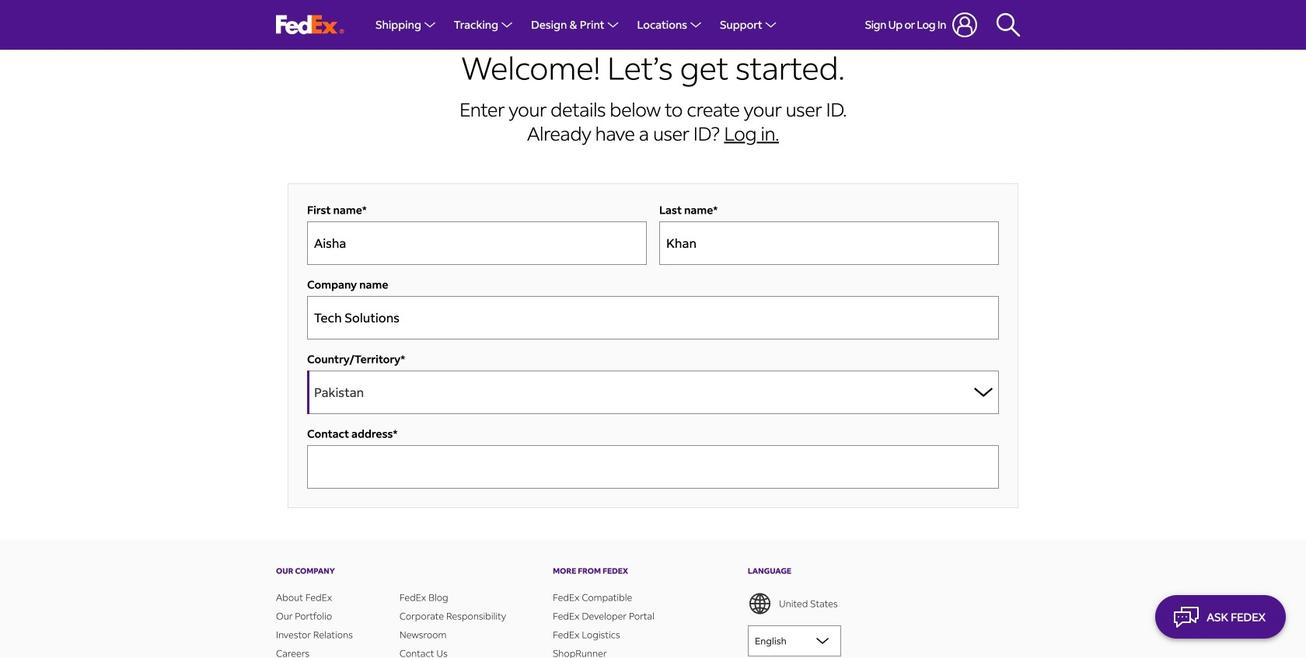 Task type: locate. For each thing, give the bounding box(es) containing it.
fedex search image
[[996, 12, 1021, 37]]

None text field
[[660, 222, 999, 265], [307, 446, 999, 489], [660, 222, 999, 265], [307, 446, 999, 489]]

None field
[[307, 427, 999, 489]]

None text field
[[307, 222, 647, 265], [307, 296, 999, 340], [307, 222, 647, 265], [307, 296, 999, 340]]



Task type: vqa. For each thing, say whether or not it's contained in the screenshot.
"text box"
yes



